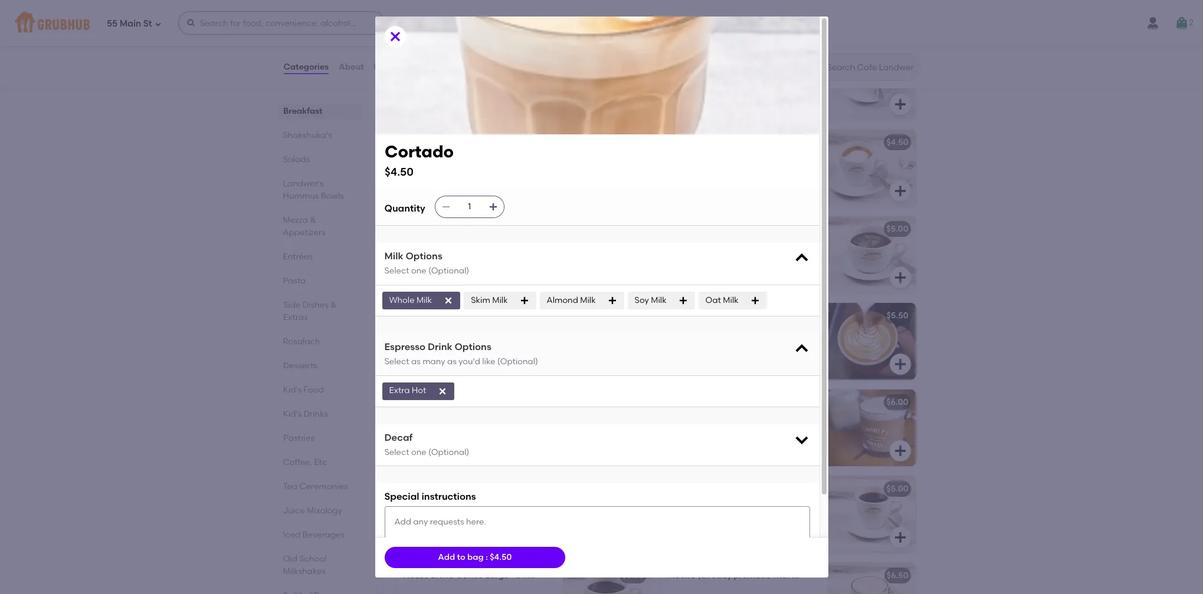 Task type: vqa. For each thing, say whether or not it's contained in the screenshot.
Milkshakes
yes



Task type: locate. For each thing, give the bounding box(es) containing it.
americano large image
[[827, 217, 916, 293]]

house blend coffee - drip coffee image
[[827, 477, 916, 554]]

1 vertical spatial coffee, etc
[[283, 458, 327, 468]]

milk right whole on the left of page
[[417, 295, 432, 305]]

ceremonies
[[299, 482, 348, 492]]

macchiato for macchiato double
[[668, 138, 712, 148]]

0 horizontal spatial options
[[406, 251, 443, 262]]

cappuccino large image
[[563, 390, 651, 467]]

2 $6.00 from the left
[[887, 398, 909, 408]]

cappuccino for cappuccino large
[[403, 398, 454, 408]]

0 vertical spatial kid's
[[283, 385, 302, 395]]

select inside milk options select one (optional)
[[385, 266, 409, 276]]

single for macchiato single
[[449, 138, 474, 148]]

kid's left drinks
[[283, 410, 302, 420]]

cortado down whole milk
[[403, 311, 438, 321]]

juice mixology tab
[[283, 505, 357, 518]]

(optional)
[[428, 266, 469, 276], [497, 357, 538, 367], [428, 448, 469, 458]]

0 horizontal spatial coffee
[[456, 571, 483, 581]]

latte image
[[827, 390, 916, 467]]

2 vertical spatial (optional)
[[428, 448, 469, 458]]

kid's for kid's food
[[283, 385, 302, 395]]

dishes
[[302, 300, 328, 310]]

0 horizontal spatial cappuccino
[[403, 398, 454, 408]]

0 horizontal spatial etc
[[314, 458, 327, 468]]

drink
[[428, 342, 452, 353]]

1 coffee from the left
[[456, 571, 483, 581]]

latte large image
[[563, 477, 651, 554]]

1 vertical spatial etc
[[314, 458, 327, 468]]

0 vertical spatial &
[[310, 215, 316, 225]]

0 horizontal spatial latte
[[403, 485, 425, 495]]

old school milkshakes tab
[[283, 554, 357, 578]]

coffee, etc tab
[[283, 457, 357, 469]]

espresso inside espresso drink options select as many as you'd like (optional)
[[385, 342, 426, 353]]

1 horizontal spatial americano
[[668, 224, 713, 234]]

blend
[[431, 571, 454, 581]]

macchiato single
[[403, 138, 474, 148]]

1 horizontal spatial coffee,
[[394, 15, 440, 30]]

$5.00 inside button
[[887, 485, 909, 495]]

2 select from the top
[[385, 357, 409, 367]]

cortado
[[385, 142, 454, 162], [403, 311, 438, 321]]

espresso right $3.50
[[668, 51, 704, 61]]

1 kid's from the top
[[283, 385, 302, 395]]

milk
[[385, 251, 403, 262], [417, 295, 432, 305], [492, 295, 508, 305], [580, 295, 596, 305], [651, 295, 667, 305], [723, 295, 739, 305]]

1 $6.00 from the left
[[622, 398, 644, 408]]

bowls
[[321, 191, 344, 201]]

(optional) up latte large
[[428, 448, 469, 458]]

as left you'd
[[447, 357, 457, 367]]

0 horizontal spatial coffee, etc
[[283, 458, 327, 468]]

(optional) up whole milk
[[428, 266, 469, 276]]

& right dishes
[[330, 300, 336, 310]]

large
[[715, 224, 738, 234], [456, 398, 479, 408], [427, 485, 450, 495], [485, 571, 509, 581]]

milk for whole milk
[[417, 295, 432, 305]]

americano large
[[668, 224, 738, 234]]

cortado for cortado
[[403, 311, 438, 321]]

1 vertical spatial (optional)
[[497, 357, 538, 367]]

1 horizontal spatial etc
[[443, 15, 463, 30]]

select down decaf
[[385, 448, 409, 458]]

cappuccino image
[[827, 303, 916, 380]]

milk for skim milk
[[492, 295, 508, 305]]

etc
[[443, 15, 463, 30], [314, 458, 327, 468]]

& up appetizers
[[310, 215, 316, 225]]

kid's food tab
[[283, 384, 357, 397]]

$5.50
[[887, 311, 909, 321]]

2 vertical spatial select
[[385, 448, 409, 458]]

whole milk
[[389, 295, 432, 305]]

cappuccino down hot
[[403, 398, 454, 408]]

milk)
[[818, 571, 838, 581]]

1 as from the left
[[411, 357, 421, 367]]

select
[[385, 266, 409, 276], [385, 357, 409, 367], [385, 448, 409, 458]]

as
[[411, 357, 421, 367], [447, 357, 457, 367]]

1 horizontal spatial coffee
[[535, 571, 563, 581]]

latte large
[[403, 485, 450, 495]]

coffee
[[456, 571, 483, 581], [535, 571, 563, 581]]

macchiato single image
[[563, 130, 651, 207]]

milk for almond milk
[[580, 295, 596, 305]]

entrées tab
[[283, 251, 357, 263]]

coffee down the add to bag : $4.50
[[456, 571, 483, 581]]

latte inside latte large button
[[403, 485, 425, 495]]

0 vertical spatial select
[[385, 266, 409, 276]]

landwer's hummus bowls tab
[[283, 178, 357, 202]]

0 horizontal spatial $6.00
[[622, 398, 644, 408]]

breakfast tab
[[283, 105, 357, 117]]

st
[[143, 18, 152, 29]]

with
[[773, 571, 790, 581]]

$6.00 for cappuccino large image
[[622, 398, 644, 408]]

options up you'd
[[455, 342, 492, 353]]

milk up whole on the left of page
[[385, 251, 403, 262]]

mocha (already premade with whole milk)
[[668, 571, 838, 581]]

search icon image
[[808, 60, 822, 74]]

2 kid's from the top
[[283, 410, 302, 420]]

select up 'extra'
[[385, 357, 409, 367]]

main navigation navigation
[[0, 0, 1203, 46]]

0 horizontal spatial macchiato
[[403, 138, 447, 148]]

latte for latte large
[[403, 485, 425, 495]]

coffee, etc up espresso single
[[394, 15, 463, 30]]

one up whole milk
[[411, 266, 427, 276]]

kid's for kid's drinks
[[283, 410, 302, 420]]

$5.00 for "house blend coffee - drip coffee" image
[[887, 485, 909, 495]]

2 macchiato from the left
[[668, 138, 712, 148]]

side
[[283, 300, 300, 310]]

3 select from the top
[[385, 448, 409, 458]]

coffee,
[[394, 15, 440, 30], [283, 458, 312, 468]]

1 vertical spatial one
[[411, 448, 427, 458]]

1 vertical spatial latte
[[403, 485, 425, 495]]

svg image inside 2 "button"
[[1175, 16, 1189, 30]]

pasta tab
[[283, 275, 357, 287]]

shakshuka's tab
[[283, 129, 357, 142]]

select inside decaf select one (optional)
[[385, 448, 409, 458]]

1 horizontal spatial macchiato
[[668, 138, 712, 148]]

one inside milk options select one (optional)
[[411, 266, 427, 276]]

espresso up reviews at top left
[[403, 51, 439, 61]]

iced beverages tab
[[283, 529, 357, 542]]

latte
[[668, 398, 689, 408], [403, 485, 425, 495]]

one down decaf
[[411, 448, 427, 458]]

options up whole milk
[[406, 251, 443, 262]]

0 vertical spatial etc
[[443, 15, 463, 30]]

0 vertical spatial one
[[411, 266, 427, 276]]

0 vertical spatial cortado
[[385, 142, 454, 162]]

svg image for macchiato single
[[629, 184, 643, 198]]

1 americano from the left
[[403, 224, 448, 234]]

1 horizontal spatial coffee, etc
[[394, 15, 463, 30]]

milk right soy
[[651, 295, 667, 305]]

espresso up the many
[[385, 342, 426, 353]]

1 macchiato from the left
[[403, 138, 447, 148]]

coffee, etc down pastries
[[283, 458, 327, 468]]

americano for americano
[[403, 224, 448, 234]]

0 vertical spatial options
[[406, 251, 443, 262]]

1 horizontal spatial cappuccino
[[668, 311, 718, 321]]

americano
[[403, 224, 448, 234], [668, 224, 713, 234]]

tab
[[283, 590, 357, 595]]

coffee right drip
[[535, 571, 563, 581]]

0 vertical spatial single
[[441, 51, 466, 61]]

mezza & appetizers
[[283, 215, 326, 238]]

soy milk
[[635, 295, 667, 305]]

options inside milk options select one (optional)
[[406, 251, 443, 262]]

1 vertical spatial options
[[455, 342, 492, 353]]

hummus
[[283, 191, 319, 201]]

55 main st
[[107, 18, 152, 29]]

milk right skim
[[492, 295, 508, 305]]

coffee, etc inside "tab"
[[283, 458, 327, 468]]

(already
[[698, 571, 732, 581]]

1 horizontal spatial options
[[455, 342, 492, 353]]

0 horizontal spatial americano
[[403, 224, 448, 234]]

pastries tab
[[283, 433, 357, 445]]

options
[[406, 251, 443, 262], [455, 342, 492, 353]]

2
[[1189, 18, 1194, 28]]

etc up espresso single
[[443, 15, 463, 30]]

Special instructions text field
[[385, 507, 810, 551]]

(optional) inside milk options select one (optional)
[[428, 266, 469, 276]]

etc down pastries tab
[[314, 458, 327, 468]]

1 vertical spatial cappuccino
[[403, 398, 454, 408]]

cappuccino down oat
[[668, 311, 718, 321]]

1 vertical spatial double
[[714, 138, 743, 148]]

coffee, etc
[[394, 15, 463, 30], [283, 458, 327, 468]]

1 horizontal spatial $6.00
[[887, 398, 909, 408]]

svg image
[[629, 97, 643, 112], [629, 184, 643, 198], [489, 202, 498, 212], [608, 296, 617, 306], [893, 444, 907, 459]]

1 horizontal spatial as
[[447, 357, 457, 367]]

latte for latte
[[668, 398, 689, 408]]

as left the many
[[411, 357, 421, 367]]

0 horizontal spatial &
[[310, 215, 316, 225]]

cappuccino for cappuccino
[[668, 311, 718, 321]]

macchiato for macchiato single
[[403, 138, 447, 148]]

milk options select one (optional)
[[385, 251, 469, 276]]

kid's left 'food' at the bottom of page
[[283, 385, 302, 395]]

large for americano large
[[715, 224, 738, 234]]

svg image
[[1175, 16, 1189, 30], [186, 18, 196, 28], [154, 20, 162, 27], [388, 30, 402, 44], [893, 97, 907, 112], [893, 184, 907, 198], [441, 202, 451, 212], [794, 250, 810, 267], [629, 271, 643, 285], [893, 271, 907, 285], [444, 296, 453, 306], [520, 296, 529, 306], [679, 296, 688, 306], [751, 296, 760, 306], [794, 341, 810, 357], [893, 358, 907, 372], [438, 387, 448, 396], [794, 432, 810, 448], [893, 531, 907, 545]]

1 vertical spatial select
[[385, 357, 409, 367]]

1 vertical spatial single
[[449, 138, 474, 148]]

beverages
[[303, 531, 345, 541]]

side dishes & extras
[[283, 300, 336, 323]]

(optional) right like
[[497, 357, 538, 367]]

0 vertical spatial cappuccino
[[668, 311, 718, 321]]

shakshuka's
[[283, 130, 332, 140]]

1 one from the top
[[411, 266, 427, 276]]

0 vertical spatial (optional)
[[428, 266, 469, 276]]

many
[[423, 357, 445, 367]]

cappuccino
[[668, 311, 718, 321], [403, 398, 454, 408]]

0 horizontal spatial as
[[411, 357, 421, 367]]

select up whole on the left of page
[[385, 266, 409, 276]]

0 vertical spatial double
[[706, 51, 734, 61]]

categories
[[284, 62, 329, 72]]

1 vertical spatial kid's
[[283, 410, 302, 420]]

espresso for double
[[668, 51, 704, 61]]

mocha
[[668, 571, 696, 581]]

espresso for drink
[[385, 342, 426, 353]]

1 vertical spatial cortado
[[403, 311, 438, 321]]

milk right oat
[[723, 295, 739, 305]]

coffee, down pastries
[[283, 458, 312, 468]]

kid's
[[283, 385, 302, 395], [283, 410, 302, 420]]

0 horizontal spatial coffee,
[[283, 458, 312, 468]]

$6.00
[[622, 398, 644, 408], [887, 398, 909, 408]]

1 select from the top
[[385, 266, 409, 276]]

whole
[[389, 295, 415, 305]]

large inside button
[[427, 485, 450, 495]]

1 horizontal spatial &
[[330, 300, 336, 310]]

2 as from the left
[[447, 357, 457, 367]]

about button
[[338, 46, 365, 89]]

drip
[[516, 571, 534, 581]]

1 vertical spatial &
[[330, 300, 336, 310]]

2 americano from the left
[[668, 224, 713, 234]]

milk right almond
[[580, 295, 596, 305]]

juice
[[283, 506, 305, 516]]

almond
[[547, 295, 578, 305]]

:
[[486, 553, 488, 563]]

coffee, up espresso single
[[394, 15, 440, 30]]

$4.50
[[887, 138, 909, 148], [385, 165, 413, 179], [622, 311, 644, 321], [490, 553, 512, 563]]

premade
[[734, 571, 771, 581]]

1 vertical spatial coffee,
[[283, 458, 312, 468]]

1 horizontal spatial latte
[[668, 398, 689, 408]]

0 vertical spatial latte
[[668, 398, 689, 408]]

cortado up quantity
[[385, 142, 454, 162]]

large for cappuccino large
[[456, 398, 479, 408]]

2 one from the top
[[411, 448, 427, 458]]



Task type: describe. For each thing, give the bounding box(es) containing it.
salads tab
[[283, 153, 357, 166]]

one inside decaf select one (optional)
[[411, 448, 427, 458]]

milk for oat milk
[[723, 295, 739, 305]]

juice mixology
[[283, 506, 342, 516]]

house
[[403, 571, 429, 581]]

instructions
[[422, 492, 476, 503]]

kid's drinks tab
[[283, 408, 357, 421]]

$5.00 for americano image
[[622, 224, 644, 234]]

salads
[[283, 155, 310, 165]]

mezza
[[283, 215, 308, 225]]

2 coffee from the left
[[535, 571, 563, 581]]

extras
[[283, 313, 308, 323]]

$6.50
[[887, 571, 909, 581]]

school
[[299, 555, 327, 565]]

special instructions
[[385, 492, 476, 503]]

soy
[[635, 295, 649, 305]]

& inside side dishes & extras
[[330, 300, 336, 310]]

about
[[339, 62, 364, 72]]

etc inside "tab"
[[314, 458, 327, 468]]

to
[[457, 553, 466, 563]]

categories button
[[283, 46, 329, 89]]

bag
[[467, 553, 484, 563]]

latte large button
[[396, 477, 651, 554]]

oat milk
[[706, 295, 739, 305]]

milk for soy milk
[[651, 295, 667, 305]]

$5.00 button
[[661, 477, 916, 554]]

almond milk
[[547, 295, 596, 305]]

main
[[120, 18, 141, 29]]

options inside espresso drink options select as many as you'd like (optional)
[[455, 342, 492, 353]]

kid's food
[[283, 385, 324, 395]]

skim milk
[[471, 295, 508, 305]]

kid's drinks
[[283, 410, 328, 420]]

single for espresso single
[[441, 51, 466, 61]]

special
[[385, 492, 419, 503]]

55
[[107, 18, 117, 29]]

appetizers
[[283, 228, 326, 238]]

desserts
[[283, 361, 317, 371]]

select inside espresso drink options select as many as you'd like (optional)
[[385, 357, 409, 367]]

double for espresso double
[[706, 51, 734, 61]]

double for macchiato double
[[714, 138, 743, 148]]

espresso single image
[[563, 43, 651, 120]]

reviews
[[374, 62, 407, 72]]

Input item quantity number field
[[457, 196, 483, 218]]

reviews button
[[373, 46, 407, 89]]

milkshakes
[[283, 567, 326, 577]]

mezza & appetizers tab
[[283, 214, 357, 239]]

extra hot
[[389, 386, 426, 396]]

$5.00 for "americano large" 'image'
[[887, 224, 909, 234]]

(optional) inside espresso drink options select as many as you'd like (optional)
[[497, 357, 538, 367]]

-
[[511, 571, 514, 581]]

0 vertical spatial coffee,
[[394, 15, 440, 30]]

americano for americano large
[[668, 224, 713, 234]]

espresso for single
[[403, 51, 439, 61]]

you'd
[[459, 357, 480, 367]]

rosalach tab
[[283, 336, 357, 348]]

espresso double image
[[827, 43, 916, 120]]

$6.00 for latte image
[[887, 398, 909, 408]]

landwer's hummus bowls
[[283, 179, 344, 201]]

large for latte large
[[427, 485, 450, 495]]

like
[[482, 357, 495, 367]]

house blend coffee large - drip coffee
[[403, 571, 563, 581]]

iced
[[283, 531, 301, 541]]

$4.00
[[887, 51, 909, 61]]

$3.50
[[623, 51, 644, 61]]

americano image
[[563, 217, 651, 293]]

cappuccino large
[[403, 398, 479, 408]]

pasta
[[283, 276, 306, 286]]

iced beverages
[[283, 531, 345, 541]]

(optional) inside decaf select one (optional)
[[428, 448, 469, 458]]

rosalach
[[283, 337, 320, 347]]

svg image for latte
[[893, 444, 907, 459]]

old
[[283, 555, 297, 565]]

cortado $4.50
[[385, 142, 454, 179]]

$3.75
[[623, 138, 644, 148]]

drinks
[[304, 410, 328, 420]]

add
[[438, 553, 455, 563]]

cortado image
[[563, 303, 651, 380]]

mocha (already premade with whole milk) image
[[827, 564, 916, 595]]

pastries
[[283, 434, 314, 444]]

svg image for espresso single
[[629, 97, 643, 112]]

quantity
[[385, 203, 425, 214]]

food
[[304, 385, 324, 395]]

extra
[[389, 386, 410, 396]]

desserts tab
[[283, 360, 357, 372]]

landwer's
[[283, 179, 324, 189]]

skim
[[471, 295, 490, 305]]

2 button
[[1175, 12, 1194, 34]]

tea ceremonies tab
[[283, 481, 357, 493]]

house blend coffee large - drip coffee image
[[563, 564, 651, 595]]

0 vertical spatial coffee, etc
[[394, 15, 463, 30]]

cortado for cortado $4.50
[[385, 142, 454, 162]]

$4.50 inside cortado $4.50
[[385, 165, 413, 179]]

espresso drink options select as many as you'd like (optional)
[[385, 342, 538, 367]]

decaf select one (optional)
[[385, 432, 469, 458]]

entrées
[[283, 252, 313, 262]]

coffee, inside the coffee, etc "tab"
[[283, 458, 312, 468]]

breakfast
[[283, 106, 322, 116]]

espresso single
[[403, 51, 466, 61]]

tea
[[283, 482, 298, 492]]

old school milkshakes
[[283, 555, 327, 577]]

whole
[[792, 571, 816, 581]]

mixology
[[307, 506, 342, 516]]

add to bag : $4.50
[[438, 553, 512, 563]]

milk inside milk options select one (optional)
[[385, 251, 403, 262]]

& inside mezza & appetizers
[[310, 215, 316, 225]]

$5.00 for house blend coffee large - drip coffee image
[[622, 571, 644, 581]]

decaf
[[385, 432, 413, 444]]

Search Cafe Landwer search field
[[826, 62, 916, 73]]

tea ceremonies
[[283, 482, 348, 492]]

oat
[[706, 295, 721, 305]]

espresso double
[[668, 51, 734, 61]]

macchiato double image
[[827, 130, 916, 207]]

macchiato double
[[668, 138, 743, 148]]

side dishes & extras tab
[[283, 299, 357, 324]]



